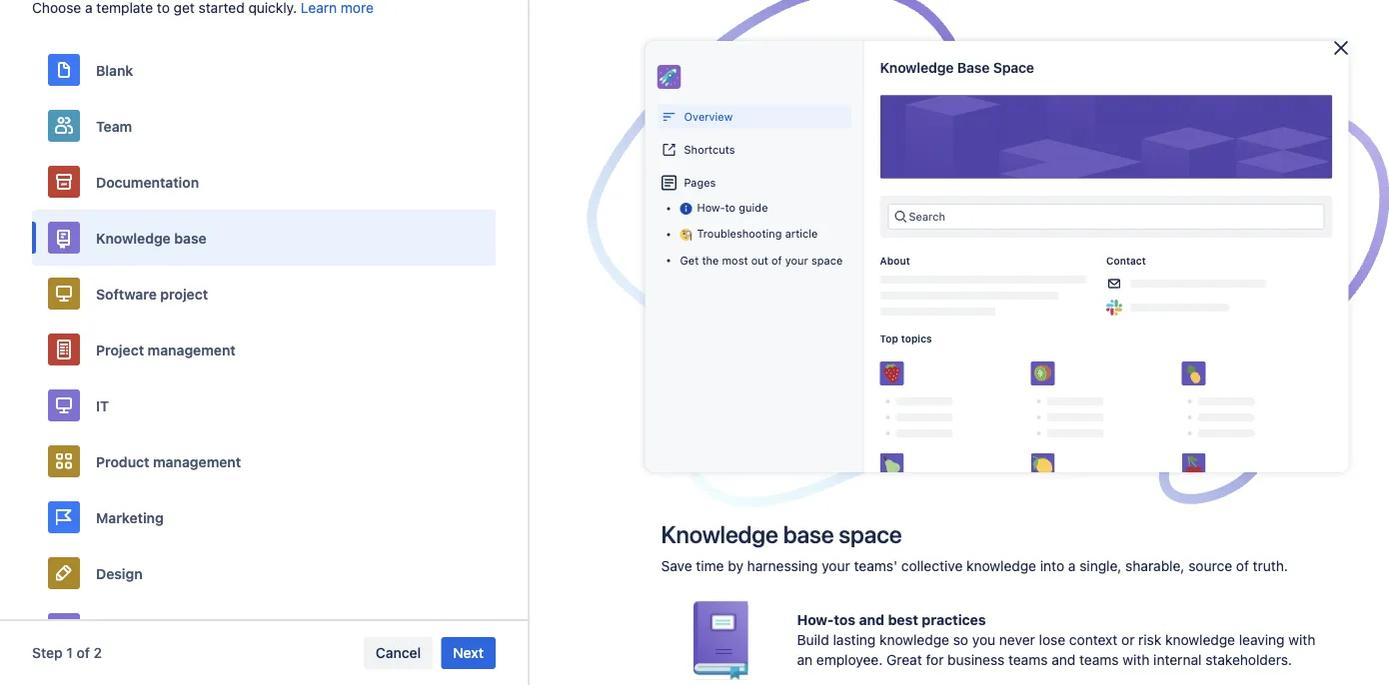 Task type: vqa. For each thing, say whether or not it's contained in the screenshot.
'Select' for Select group
no



Task type: describe. For each thing, give the bounding box(es) containing it.
announcements button
[[514, 298, 661, 330]]

created october 20, 2023
[[812, 215, 950, 228]]

settings
[[1158, 445, 1211, 462]]

2
[[94, 645, 102, 662]]

october
[[857, 215, 900, 228]]

0 horizontal spatial with
[[1123, 652, 1150, 669]]

or inside 'how-tos and best practices build lasting knowledge so you never lose context or risk knowledge leaving with an employee. great for business teams and teams with internal stakeholders.'
[[1121, 632, 1135, 649]]

never
[[999, 632, 1035, 649]]

1 horizontal spatial john smith link
[[603, 187, 661, 201]]

Search field
[[1009, 43, 1209, 75]]

0 horizontal spatial john
[[76, 373, 108, 390]]

2023
[[923, 215, 950, 228]]

by
[[728, 558, 743, 575]]

space
[[993, 59, 1034, 75]]

so
[[953, 632, 968, 649]]

confluence?
[[636, 7, 719, 24]]

for
[[926, 652, 944, 669]]

more freeform than pages or blogs, whiteboards empower teams to organize and brainstorm in new ways.
[[1082, 363, 1325, 420]]

:face_with_monocle: image
[[680, 229, 692, 241]]

article
[[785, 227, 818, 240]]

1 vertical spatial base
[[151, 409, 182, 426]]

started
[[902, 170, 951, 187]]

how- for tos
[[797, 612, 834, 629]]

next
[[453, 645, 484, 662]]

announcements
[[547, 305, 652, 322]]

starred
[[76, 201, 124, 218]]

feed
[[997, 271, 1025, 288]]

:face_with_monocle: image
[[680, 229, 692, 241]]

teams inside more freeform than pages or blogs, whiteboards empower teams to organize and brainstorm in new ways.
[[1229, 383, 1268, 400]]

in inside more freeform than pages or blogs, whiteboards empower teams to organize and brainstorm in new ways.
[[1243, 403, 1254, 420]]

brainstorm
[[1169, 403, 1239, 420]]

page
[[642, 170, 678, 187]]

team
[[96, 118, 132, 134]]

single,
[[1080, 558, 1122, 575]]

a inside knowledge base space save time by harnessing your teams' collective knowledge into a single, sharable, source of truth.
[[1068, 558, 1076, 575]]

0 horizontal spatial a
[[759, 7, 767, 24]]

pages
[[684, 176, 716, 189]]

0 horizontal spatial teams
[[1008, 652, 1048, 669]]

how-to guide
[[697, 201, 768, 214]]

visited 1 minute ago
[[321, 215, 427, 228]]

the inside knowledge base space dialog
[[702, 254, 719, 267]]

team inside confluence is where your team collaborates and shares knowledge — create, share and discuss your files, ideas, minutes, specs, mockups, diagrams, and projects.
[[491, 509, 523, 526]]

enable
[[1094, 445, 1139, 462]]

start
[[723, 7, 756, 24]]

stakeholders.
[[1205, 652, 1292, 669]]

sharable,
[[1125, 558, 1185, 575]]

files,
[[975, 509, 1005, 526]]

lose
[[1039, 632, 1065, 649]]

knowledge inside button
[[96, 230, 171, 246]]

mockups,
[[629, 529, 692, 546]]

team button
[[32, 98, 496, 154]]

0 vertical spatial the
[[847, 7, 869, 24]]

save
[[661, 558, 692, 575]]

need
[[528, 7, 561, 24]]

product management button
[[32, 434, 496, 490]]

harnessing
[[747, 558, 818, 575]]

base inside knowledge base space save time by harnessing your teams' collective knowledge into a single, sharable, source of truth.
[[783, 521, 834, 549]]

how-tos and best practices build lasting knowledge so you never lose context or risk knowledge leaving with an employee. great for business teams and teams with internal stakeholders.
[[797, 612, 1315, 669]]

and down lose in the right of the page
[[1052, 652, 1076, 669]]

enable in settings
[[1094, 445, 1211, 462]]

tos
[[834, 612, 856, 629]]

diagrams,
[[696, 529, 759, 546]]

admin news button
[[1058, 155, 1356, 195]]

space for my
[[128, 445, 167, 462]]

:smiley: image
[[567, 172, 591, 196]]

invite
[[661, 51, 698, 67]]

your right 'does'
[[458, 7, 487, 24]]

pages
[[1211, 363, 1250, 380]]

documentation
[[96, 174, 199, 190]]

—
[[758, 509, 770, 526]]

your inside knowledge base space save time by harnessing your teams' collective knowledge into a single, sharable, source of truth.
[[822, 558, 850, 575]]

ago for visited 10 minutes ago
[[666, 215, 685, 228]]

knowledge base link
[[32, 400, 272, 436]]

my first space link
[[32, 436, 272, 472]]

1 horizontal spatial smith
[[631, 187, 661, 200]]

leaving
[[1239, 632, 1285, 649]]

how- for to
[[697, 201, 725, 214]]

knowledge up internal
[[1165, 632, 1235, 649]]

news
[[1112, 167, 1146, 183]]

marketing button
[[32, 490, 496, 546]]

marketing
[[96, 509, 164, 526]]

it
[[96, 397, 109, 414]]

and up lasting on the right bottom
[[859, 612, 885, 629]]

knowledge base space
[[880, 59, 1034, 75]]

trial
[[801, 7, 826, 24]]

global element
[[12, 31, 1005, 87]]

it button
[[32, 378, 496, 434]]

1 inside group
[[126, 275, 132, 289]]

an
[[797, 652, 813, 669]]

my first space
[[76, 445, 167, 462]]

software project
[[96, 286, 208, 302]]

knowledge base inside button
[[96, 230, 207, 246]]

to for welcome
[[651, 364, 664, 380]]

group containing overview
[[32, 120, 272, 300]]

knowledge up "great"
[[879, 632, 949, 649]]

drafts link
[[32, 228, 272, 264]]

and down —
[[763, 529, 787, 546]]

of left 2
[[77, 645, 90, 662]]

teams'
[[854, 558, 897, 575]]

confluence inside confluence is where your team collaborates and shares knowledge — create, share and discuss your files, ideas, minutes, specs, mockups, diagrams, and projects.
[[324, 509, 397, 526]]

time
[[696, 558, 724, 575]]

recent
[[76, 165, 121, 182]]

lasting
[[833, 632, 876, 649]]

management for product management
[[153, 453, 241, 470]]

of right trial
[[830, 7, 843, 24]]

1 for minute
[[360, 215, 365, 228]]

edit feed button
[[968, 270, 1025, 290]]

base inside button
[[174, 230, 207, 246]]

top topics
[[880, 333, 932, 344]]

invite people button
[[649, 43, 758, 75]]

spaces
[[44, 337, 89, 350]]

create,
[[774, 509, 819, 526]]

invite people
[[661, 51, 746, 67]]

test
[[603, 170, 638, 187]]

drafts
[[76, 237, 116, 254]]

blogs,
[[1271, 363, 1311, 380]]

overview link
[[32, 120, 272, 156]]

confluence inside getting started in confluence john smith
[[970, 170, 1047, 187]]

1 vertical spatial confluence
[[668, 364, 742, 380]]

tasks
[[76, 273, 112, 290]]

your down article
[[785, 254, 808, 267]]



Task type: locate. For each thing, give the bounding box(es) containing it.
john smith link
[[603, 187, 661, 201], [848, 187, 907, 201], [32, 364, 272, 400]]

management inside button
[[153, 453, 241, 470]]

where
[[416, 509, 455, 526]]

ideas,
[[482, 529, 520, 546]]

1 horizontal spatial confluence
[[668, 364, 742, 380]]

from
[[602, 7, 633, 24]]

1 horizontal spatial to
[[725, 201, 736, 214]]

first
[[99, 445, 125, 462]]

john
[[603, 187, 628, 200], [848, 187, 874, 200], [76, 373, 108, 390]]

1 horizontal spatial 1
[[126, 275, 132, 289]]

john smith link up october
[[848, 187, 907, 201]]

your left files,
[[942, 509, 971, 526]]

build
[[797, 632, 829, 649]]

2 vertical spatial 1
[[66, 645, 73, 662]]

2 horizontal spatial in
[[1243, 403, 1254, 420]]

most
[[722, 254, 748, 267]]

2 horizontal spatial john
[[848, 187, 874, 200]]

or right pages
[[1254, 363, 1267, 380]]

people
[[701, 51, 746, 67]]

smith down getting
[[877, 187, 907, 200]]

in right enable
[[1143, 445, 1154, 462]]

how- up the build on the bottom
[[797, 612, 834, 629]]

0 vertical spatial to
[[725, 201, 736, 214]]

cancel
[[376, 645, 421, 662]]

into
[[1040, 558, 1064, 575]]

knowledge down standard
[[880, 59, 954, 75]]

specs,
[[583, 529, 625, 546]]

next button
[[441, 638, 496, 670]]

step 1 of 2
[[32, 645, 102, 662]]

john down test
[[603, 187, 628, 200]]

1 vertical spatial space
[[128, 445, 167, 462]]

teams down never
[[1008, 652, 1048, 669]]

john down getting
[[848, 187, 874, 200]]

knowledge up time
[[661, 521, 778, 549]]

or
[[1254, 363, 1267, 380], [1121, 632, 1135, 649]]

confluence left 'admin'
[[970, 170, 1047, 187]]

1 right tasks
[[126, 275, 132, 289]]

get the most out of your space
[[680, 254, 843, 267]]

1 vertical spatial with
[[1123, 652, 1150, 669]]

your down projects. in the right of the page
[[822, 558, 850, 575]]

with down risk
[[1123, 652, 1150, 669]]

admin
[[1066, 167, 1108, 183]]

risk
[[1138, 632, 1162, 649]]

2 ago from the left
[[666, 215, 685, 228]]

overview inside knowledge base space dialog
[[684, 110, 733, 123]]

visited for visited 1 minute ago
[[321, 215, 357, 228]]

john smith link down project management
[[32, 364, 272, 400]]

to
[[725, 201, 736, 214], [651, 364, 664, 380], [1272, 383, 1285, 400]]

smith down project
[[111, 373, 148, 390]]

1 horizontal spatial the
[[847, 7, 869, 24]]

1 for of
[[66, 645, 73, 662]]

topics
[[901, 333, 932, 344]]

john smith
[[603, 187, 661, 200], [76, 373, 148, 390]]

1 right step
[[66, 645, 73, 662]]

overview up shortcuts
[[684, 110, 733, 123]]

:smiley: image
[[567, 172, 591, 196]]

1 team from the top
[[491, 7, 524, 24]]

base up harnessing
[[783, 521, 834, 549]]

knowledge base up my first space on the bottom left of the page
[[76, 409, 182, 426]]

john smith up the it
[[76, 373, 148, 390]]

how-
[[697, 201, 725, 214], [797, 612, 834, 629]]

smith inside getting started in confluence john smith
[[877, 187, 907, 200]]

visited left minute
[[321, 215, 357, 228]]

you
[[972, 632, 995, 649]]

knowledge base down starred link
[[96, 230, 207, 246]]

overview
[[684, 110, 733, 123], [76, 129, 136, 146]]

smith down test page
[[631, 187, 661, 200]]

1 inside knowledge base space dialog
[[66, 645, 73, 662]]

0 vertical spatial management
[[148, 342, 236, 358]]

knowledge inside knowledge base space save time by harnessing your teams' collective knowledge into a single, sharable, source of truth.
[[661, 521, 778, 549]]

1 visited from the left
[[321, 215, 357, 228]]

2 horizontal spatial confluence
[[970, 170, 1047, 187]]

1 vertical spatial knowledge base
[[76, 409, 182, 426]]

software project button
[[32, 266, 496, 322]]

share
[[823, 509, 858, 526]]

project management
[[96, 342, 236, 358]]

1 horizontal spatial overview
[[684, 110, 733, 123]]

1 horizontal spatial john
[[603, 187, 628, 200]]

knowledge inside knowledge base space save time by harnessing your teams' collective knowledge into a single, sharable, source of truth.
[[966, 558, 1036, 575]]

0 vertical spatial space
[[811, 254, 843, 267]]

0 vertical spatial knowledge base
[[96, 230, 207, 246]]

close image
[[1329, 36, 1353, 60]]

:info: image
[[680, 203, 692, 215]]

1 vertical spatial overview
[[76, 129, 136, 146]]

0 horizontal spatial confluence
[[324, 509, 397, 526]]

base up my first space "link"
[[151, 409, 182, 426]]

0 vertical spatial john smith
[[603, 187, 661, 200]]

knowledge down starred link
[[96, 230, 171, 246]]

to inside knowledge base space dialog
[[725, 201, 736, 214]]

of
[[830, 7, 843, 24], [771, 254, 782, 267], [1236, 558, 1249, 575], [77, 645, 90, 662]]

2 vertical spatial to
[[1272, 383, 1285, 400]]

about
[[880, 255, 910, 266]]

confluence is where your team collaborates and shares knowledge — create, share and discuss your files, ideas, minutes, specs, mockups, diagrams, and projects.
[[324, 509, 1005, 546]]

minutes
[[621, 215, 663, 228]]

0 horizontal spatial 1
[[66, 645, 73, 662]]

john smith link up visited 10 minutes ago
[[603, 187, 661, 201]]

space up teams'
[[839, 521, 902, 549]]

knowledge up first
[[76, 409, 147, 426]]

2 vertical spatial confluence
[[324, 509, 397, 526]]

1 horizontal spatial john smith
[[603, 187, 661, 200]]

plan.
[[936, 7, 969, 24]]

of right out
[[771, 254, 782, 267]]

2 horizontal spatial teams
[[1229, 383, 1268, 400]]

created
[[812, 215, 854, 228]]

edit feed
[[968, 271, 1025, 288]]

0 vertical spatial team
[[491, 7, 524, 24]]

1 ago from the left
[[407, 215, 427, 228]]

space inside knowledge base space save time by harnessing your teams' collective knowledge into a single, sharable, source of truth.
[[839, 521, 902, 549]]

organize
[[1082, 403, 1138, 420]]

0 vertical spatial confluence
[[970, 170, 1047, 187]]

to left guide
[[725, 201, 736, 214]]

john up the it
[[76, 373, 108, 390]]

0 horizontal spatial to
[[651, 364, 664, 380]]

0 vertical spatial in
[[954, 170, 967, 187]]

0 vertical spatial with
[[1288, 632, 1315, 649]]

your up ideas,
[[459, 509, 487, 526]]

or left risk
[[1121, 632, 1135, 649]]

blank button
[[32, 42, 496, 98]]

teams down pages
[[1229, 383, 1268, 400]]

shares
[[638, 509, 681, 526]]

:info: image
[[680, 203, 692, 215]]

john inside getting started in confluence john smith
[[848, 187, 874, 200]]

knowledge up the diagrams, at the bottom
[[685, 509, 754, 526]]

project management button
[[32, 322, 496, 378]]

2 vertical spatial in
[[1143, 445, 1154, 462]]

2 visited from the left
[[567, 215, 603, 228]]

management down project
[[148, 342, 236, 358]]

2 team from the top
[[491, 509, 523, 526]]

source
[[1188, 558, 1232, 575]]

with right leaving
[[1288, 632, 1315, 649]]

how- inside 'how-tos and best practices build lasting knowledge so you never lose context or risk knowledge leaving with an employee. great for business teams and teams with internal stakeholders.'
[[797, 612, 834, 629]]

john smith down test page
[[603, 187, 661, 200]]

1 vertical spatial management
[[153, 453, 241, 470]]

or inside more freeform than pages or blogs, whiteboards empower teams to organize and brainstorm in new ways.
[[1254, 363, 1267, 380]]

in right started
[[954, 170, 967, 187]]

the right trial
[[847, 7, 869, 24]]

ago right minute
[[407, 215, 427, 228]]

0 horizontal spatial visited
[[321, 215, 357, 228]]

2 horizontal spatial to
[[1272, 383, 1285, 400]]

knowledge inside confluence is where your team collaborates and shares knowledge — create, share and discuss your files, ideas, minutes, specs, mockups, diagrams, and projects.
[[685, 509, 754, 526]]

to up new
[[1272, 383, 1285, 400]]

confluence right the welcome
[[668, 364, 742, 380]]

the right get on the top
[[702, 254, 719, 267]]

management inside "button"
[[148, 342, 236, 358]]

overview inside group
[[76, 129, 136, 146]]

standard
[[872, 7, 933, 24]]

1 vertical spatial or
[[1121, 632, 1135, 649]]

internal
[[1153, 652, 1202, 669]]

and down whiteboards
[[1141, 403, 1165, 420]]

0 vertical spatial 1
[[360, 215, 365, 228]]

freeform
[[1119, 363, 1175, 380]]

of left 'truth.'
[[1236, 558, 1249, 575]]

to right the welcome
[[651, 364, 664, 380]]

search image
[[1017, 51, 1033, 67]]

ago down :info: image
[[666, 215, 685, 228]]

cancel button
[[364, 638, 433, 670]]

1 vertical spatial a
[[1068, 558, 1076, 575]]

1 vertical spatial team
[[491, 509, 523, 526]]

0 vertical spatial a
[[759, 7, 767, 24]]

1 horizontal spatial or
[[1254, 363, 1267, 380]]

management for project management
[[148, 342, 236, 358]]

top
[[880, 333, 898, 344]]

group
[[32, 120, 272, 300]]

0 horizontal spatial overview
[[76, 129, 136, 146]]

best
[[888, 612, 918, 629]]

0 horizontal spatial ago
[[407, 215, 427, 228]]

1 vertical spatial 1
[[126, 275, 132, 289]]

2 horizontal spatial smith
[[877, 187, 907, 200]]

0 horizontal spatial smith
[[111, 373, 148, 390]]

to inside more freeform than pages or blogs, whiteboards empower teams to organize and brainstorm in new ways.
[[1272, 383, 1285, 400]]

and right share
[[862, 509, 886, 526]]

teams down the context
[[1079, 652, 1119, 669]]

space down article
[[811, 254, 843, 267]]

more
[[1082, 363, 1115, 380]]

product
[[96, 453, 149, 470]]

0 horizontal spatial john smith link
[[32, 364, 272, 400]]

overview up recent
[[76, 129, 136, 146]]

in
[[954, 170, 967, 187], [1243, 403, 1254, 420], [1143, 445, 1154, 462]]

does
[[420, 7, 454, 24]]

shortcuts
[[684, 143, 735, 156]]

space inside my first space "link"
[[128, 445, 167, 462]]

documentation button
[[32, 154, 496, 210]]

knowledge base space dialog
[[0, 0, 1389, 686]]

1 vertical spatial the
[[702, 254, 719, 267]]

visited
[[321, 215, 357, 228], [567, 215, 603, 228]]

2 horizontal spatial john smith link
[[848, 187, 907, 201]]

visited for visited 10 minutes ago
[[567, 215, 603, 228]]

in left new
[[1243, 403, 1254, 420]]

employee.
[[816, 652, 883, 669]]

and up specs,
[[610, 509, 634, 526]]

confluence
[[970, 170, 1047, 187], [668, 364, 742, 380], [324, 509, 397, 526]]

space for knowledge
[[839, 521, 902, 549]]

confluence left is
[[324, 509, 397, 526]]

1 left minute
[[360, 215, 365, 228]]

to for how-
[[725, 201, 736, 214]]

base down starred link
[[174, 230, 207, 246]]

visited left 10
[[567, 215, 603, 228]]

0 vertical spatial or
[[1254, 363, 1267, 380]]

minutes,
[[524, 529, 579, 546]]

1 vertical spatial to
[[651, 364, 664, 380]]

1 vertical spatial in
[[1243, 403, 1254, 420]]

your
[[458, 7, 487, 24], [785, 254, 808, 267], [459, 509, 487, 526], [942, 509, 971, 526], [822, 558, 850, 575]]

empower
[[1166, 383, 1225, 400]]

truth.
[[1253, 558, 1288, 575]]

0 horizontal spatial in
[[954, 170, 967, 187]]

with
[[1288, 632, 1315, 649], [1123, 652, 1150, 669]]

2 horizontal spatial 1
[[360, 215, 365, 228]]

a left free
[[759, 7, 767, 24]]

out
[[751, 254, 768, 267]]

1 horizontal spatial teams
[[1079, 652, 1119, 669]]

minute
[[368, 215, 404, 228]]

welcome
[[587, 364, 647, 380]]

0 horizontal spatial or
[[1121, 632, 1135, 649]]

1 horizontal spatial in
[[1143, 445, 1154, 462]]

enable in settings link
[[1082, 438, 1223, 470]]

1 horizontal spatial a
[[1068, 558, 1076, 575]]

ago for visited 1 minute ago
[[407, 215, 427, 228]]

1 vertical spatial john smith
[[76, 373, 148, 390]]

confluence image
[[52, 47, 170, 71], [52, 47, 170, 71]]

software
[[96, 286, 157, 302]]

1 vertical spatial how-
[[797, 612, 834, 629]]

team left "need"
[[491, 7, 524, 24]]

0 vertical spatial overview
[[684, 110, 733, 123]]

in inside getting started in confluence john smith
[[954, 170, 967, 187]]

invite people banner
[[0, 31, 1389, 88]]

welcome to confluence
[[587, 364, 742, 380]]

and inside more freeform than pages or blogs, whiteboards empower teams to organize and brainstorm in new ways.
[[1141, 403, 1165, 420]]

2 vertical spatial space
[[839, 521, 902, 549]]

2 vertical spatial base
[[783, 521, 834, 549]]

team up ideas,
[[491, 509, 523, 526]]

0 vertical spatial base
[[174, 230, 207, 246]]

0 vertical spatial how-
[[697, 201, 725, 214]]

10
[[606, 215, 618, 228]]

0 horizontal spatial john smith
[[76, 373, 148, 390]]

management down knowledge base link
[[153, 453, 241, 470]]

context
[[1069, 632, 1118, 649]]

a right "into"
[[1068, 558, 1076, 575]]

how- right :info: image
[[697, 201, 725, 214]]

space right first
[[128, 445, 167, 462]]

1 horizontal spatial visited
[[567, 215, 603, 228]]

0 horizontal spatial how-
[[697, 201, 725, 214]]

1 horizontal spatial with
[[1288, 632, 1315, 649]]

of inside knowledge base space save time by harnessing your teams' collective knowledge into a single, sharable, source of truth.
[[1236, 558, 1249, 575]]

does your team need more from confluence? start a free trial of the standard plan.
[[420, 7, 969, 24]]

admin news
[[1066, 167, 1146, 183]]

1 horizontal spatial ago
[[666, 215, 685, 228]]

knowledge down files,
[[966, 558, 1036, 575]]

1 horizontal spatial how-
[[797, 612, 834, 629]]

0 horizontal spatial the
[[702, 254, 719, 267]]



